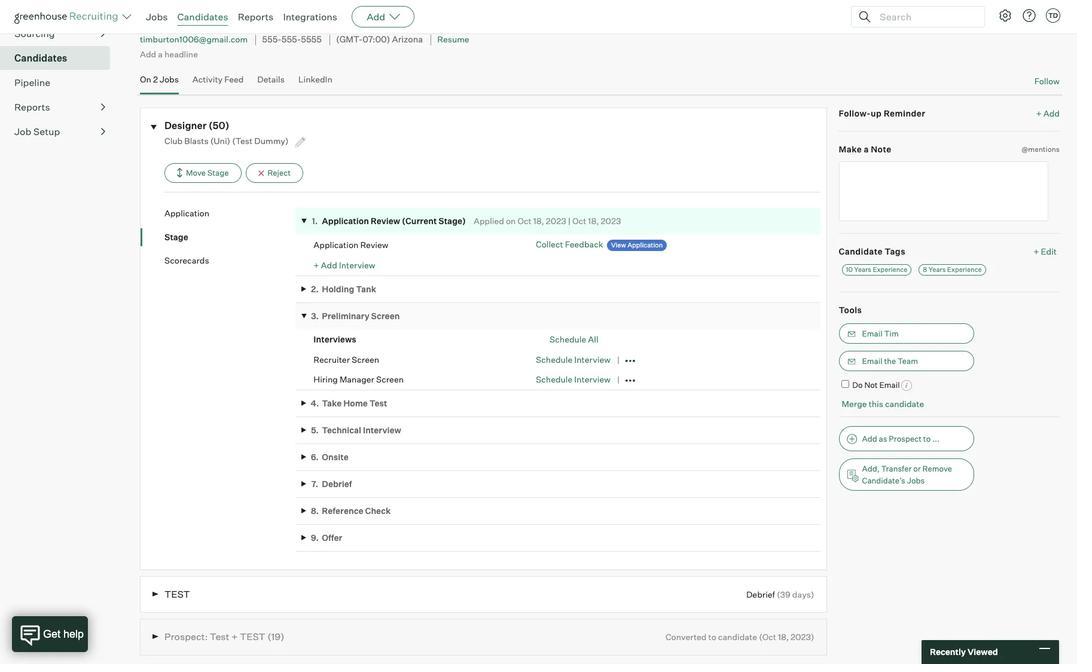 Task type: describe. For each thing, give the bounding box(es) containing it.
1 vertical spatial debrief
[[747, 590, 775, 600]]

1 vertical spatial stage
[[165, 232, 188, 242]]

details
[[257, 74, 285, 84]]

0 horizontal spatial debrief
[[322, 479, 352, 489]]

7.
[[312, 479, 318, 489]]

jobs link
[[146, 11, 168, 23]]

+ for + add
[[1037, 108, 1042, 118]]

technical
[[322, 425, 361, 436]]

on 2 jobs
[[140, 74, 179, 84]]

note
[[871, 144, 892, 154]]

1 horizontal spatial reports link
[[238, 11, 274, 23]]

application review
[[314, 240, 389, 250]]

designer
[[165, 119, 207, 131]]

scorecards link
[[165, 255, 296, 267]]

schedule interview link for recruiter screen
[[536, 355, 611, 365]]

1 vertical spatial to
[[709, 633, 717, 643]]

resume link
[[438, 34, 470, 45]]

resume
[[438, 34, 470, 45]]

(39
[[777, 590, 791, 600]]

2 oct from the left
[[573, 216, 587, 226]]

stage link
[[165, 231, 296, 243]]

10 years experience
[[846, 266, 908, 274]]

email the team
[[863, 356, 919, 366]]

+ for + edit
[[1034, 246, 1040, 256]]

experience for 8 years experience
[[948, 266, 982, 274]]

schedule interview link for hiring manager screen
[[536, 375, 611, 385]]

a for add
[[158, 49, 163, 59]]

3.
[[311, 311, 319, 321]]

2 555- from the left
[[282, 34, 301, 45]]

6.
[[311, 452, 319, 462]]

1 555- from the left
[[262, 34, 282, 45]]

add,
[[863, 464, 880, 474]]

candidate for to
[[719, 633, 758, 643]]

up
[[871, 108, 882, 118]]

reject
[[268, 168, 291, 178]]

1 vertical spatial review
[[360, 240, 389, 250]]

email tim button
[[839, 323, 974, 344]]

job for job setup
[[14, 126, 31, 138]]

remove
[[923, 464, 953, 474]]

club blasts (uni) (test dummy)
[[165, 136, 290, 146]]

do
[[853, 380, 863, 390]]

make a note
[[839, 144, 892, 154]]

7. debrief
[[312, 479, 352, 489]]

1 vertical spatial screen
[[352, 355, 379, 365]]

civil
[[169, 20, 187, 31]]

pipeline
[[14, 77, 50, 89]]

rsa
[[238, 20, 256, 31]]

0 vertical spatial candidates
[[177, 11, 228, 23]]

td
[[1049, 11, 1059, 20]]

555-555-5555
[[262, 34, 322, 45]]

activity
[[193, 74, 223, 84]]

candidate for this
[[886, 399, 925, 409]]

configure image
[[999, 8, 1013, 23]]

2
[[153, 74, 158, 84]]

0 horizontal spatial reports link
[[14, 100, 105, 114]]

schedule interview for recruiter screen
[[536, 355, 611, 365]]

0 vertical spatial candidates link
[[177, 11, 228, 23]]

0 horizontal spatial 18,
[[534, 216, 544, 226]]

1 oct from the left
[[518, 216, 532, 226]]

edit
[[1042, 246, 1057, 256]]

engineer
[[189, 20, 227, 31]]

or
[[914, 464, 921, 474]]

5. technical interview
[[311, 425, 401, 436]]

recruiter
[[314, 355, 350, 365]]

candidate
[[839, 246, 883, 256]]

schedule interview for hiring manager screen
[[536, 375, 611, 385]]

blasts
[[184, 136, 209, 146]]

6. onsite
[[311, 452, 349, 462]]

application up the application review at the top left of page
[[322, 216, 369, 226]]

reject button
[[246, 163, 303, 183]]

(uni)
[[210, 136, 230, 146]]

@mentions
[[1022, 145, 1060, 154]]

+ add interview link
[[314, 260, 375, 271]]

+ add
[[1037, 108, 1060, 118]]

(gmt-
[[336, 34, 363, 45]]

jobs inside "on 2 jobs" link
[[160, 74, 179, 84]]

(19)
[[268, 631, 285, 643]]

add, transfer or remove candidate's jobs button
[[839, 459, 974, 491]]

job for job dashboard
[[14, 3, 31, 15]]

screen for manager
[[376, 375, 404, 385]]

5555
[[301, 34, 322, 45]]

8 years experience
[[923, 266, 982, 274]]

feed
[[224, 74, 244, 84]]

candidate's
[[863, 476, 906, 486]]

greenhouse recruiting image
[[14, 10, 122, 24]]

07:00)
[[363, 34, 390, 45]]

8.
[[311, 506, 319, 516]]

activity feed link
[[193, 74, 244, 92]]

on
[[506, 216, 516, 226]]

follow
[[1035, 76, 1060, 86]]

job setup
[[14, 126, 60, 138]]

1 2023 from the left
[[546, 216, 567, 226]]

timburton1006@gmail.com link
[[140, 34, 248, 45]]

email for email the team
[[863, 356, 883, 366]]

add for add
[[367, 11, 385, 23]]

screen for preliminary
[[371, 311, 400, 321]]

recently viewed
[[930, 648, 998, 658]]

dashboard
[[33, 3, 83, 15]]

this
[[869, 399, 884, 409]]

activity feed
[[193, 74, 244, 84]]

linkedin
[[298, 74, 333, 84]]

prospect: test + test (19)
[[165, 631, 285, 643]]

team
[[898, 356, 919, 366]]

interviews
[[314, 335, 356, 345]]

transfer
[[882, 464, 912, 474]]

email for email tim
[[863, 329, 883, 338]]

0 vertical spatial review
[[371, 216, 400, 226]]

feedback
[[565, 239, 604, 250]]

add up holding
[[321, 260, 337, 271]]

add down follow link
[[1044, 108, 1060, 118]]

details link
[[257, 74, 285, 92]]

td button
[[1047, 8, 1061, 23]]

dummy)
[[254, 136, 289, 146]]

move stage
[[186, 168, 229, 178]]

4. take home test
[[311, 398, 387, 409]]



Task type: vqa. For each thing, say whether or not it's contained in the screenshot.


Task type: locate. For each thing, give the bounding box(es) containing it.
0 horizontal spatial candidate
[[719, 633, 758, 643]]

timburton1006@gmail.com
[[140, 34, 248, 45]]

experience down tags
[[873, 266, 908, 274]]

2 vertical spatial email
[[880, 380, 900, 390]]

not
[[865, 380, 878, 390]]

check
[[365, 506, 391, 516]]

1 vertical spatial candidates
[[14, 52, 67, 64]]

+ add interview
[[314, 260, 375, 271]]

8. reference check
[[311, 506, 391, 516]]

2023
[[546, 216, 567, 226], [601, 216, 621, 226]]

email left "the"
[[863, 356, 883, 366]]

2 vertical spatial jobs
[[907, 476, 925, 486]]

+ up 2.
[[314, 260, 319, 271]]

review left (current in the left top of the page
[[371, 216, 400, 226]]

1 vertical spatial candidate
[[719, 633, 758, 643]]

add as prospect to ... button
[[839, 427, 974, 452]]

2 schedule interview from the top
[[536, 375, 611, 385]]

18, up collect
[[534, 216, 544, 226]]

years for 10
[[855, 266, 872, 274]]

collect feedback
[[536, 239, 604, 250]]

designer (50)
[[165, 119, 229, 131]]

0 horizontal spatial to
[[709, 633, 717, 643]]

candidate left (oct
[[719, 633, 758, 643]]

days)
[[793, 590, 815, 600]]

sourcing
[[14, 28, 55, 40]]

prospect
[[889, 434, 922, 444]]

test up prospect:
[[165, 589, 190, 601]]

0 horizontal spatial test
[[210, 631, 229, 643]]

1 vertical spatial email
[[863, 356, 883, 366]]

job setup link
[[14, 125, 105, 139]]

on
[[140, 74, 151, 84]]

merge this candidate link
[[842, 399, 925, 409]]

9. offer
[[311, 533, 343, 543]]

candidate right this
[[886, 399, 925, 409]]

+ for + add interview
[[314, 260, 319, 271]]

test left (19)
[[240, 631, 265, 643]]

debrief left (39
[[747, 590, 775, 600]]

2 job from the top
[[14, 126, 31, 138]]

0 vertical spatial reports link
[[238, 11, 274, 23]]

prospect:
[[165, 631, 208, 643]]

add up 07:00) on the top of page
[[367, 11, 385, 23]]

experience right 8 on the top of page
[[948, 266, 982, 274]]

as
[[879, 434, 888, 444]]

application right view
[[628, 241, 663, 250]]

0 horizontal spatial candidates link
[[14, 51, 105, 65]]

stage up scorecards
[[165, 232, 188, 242]]

1 horizontal spatial debrief
[[747, 590, 775, 600]]

2. holding tank
[[311, 284, 376, 294]]

integrations
[[283, 11, 338, 23]]

test right home
[[370, 398, 387, 409]]

schedule all link
[[550, 335, 599, 345]]

debrief
[[322, 479, 352, 489], [747, 590, 775, 600]]

2 schedule interview link from the top
[[536, 375, 611, 385]]

0 vertical spatial schedule interview
[[536, 355, 611, 365]]

setup
[[33, 126, 60, 138]]

2 2023 from the left
[[601, 216, 621, 226]]

years right the 10
[[855, 266, 872, 274]]

1 horizontal spatial reports
[[238, 11, 274, 23]]

1 horizontal spatial candidate
[[886, 399, 925, 409]]

screen right manager
[[376, 375, 404, 385]]

jobs left the civil
[[146, 11, 168, 23]]

9.
[[311, 533, 319, 543]]

candidates down 'sourcing'
[[14, 52, 67, 64]]

application down move
[[165, 208, 210, 218]]

18, right the |
[[588, 216, 599, 226]]

job
[[14, 3, 31, 15], [14, 126, 31, 138]]

0 vertical spatial test
[[165, 589, 190, 601]]

candidate
[[886, 399, 925, 409], [719, 633, 758, 643]]

add for add as prospect to ...
[[863, 434, 878, 444]]

add, transfer or remove candidate's jobs
[[863, 464, 953, 486]]

merge
[[842, 399, 867, 409]]

follow link
[[1035, 75, 1060, 87]]

integrations link
[[283, 11, 338, 23]]

scorecards
[[165, 256, 209, 266]]

candidates link up 'timburton1006@gmail.com'
[[177, 11, 228, 23]]

1 vertical spatial schedule interview
[[536, 375, 611, 385]]

+ left (19)
[[232, 631, 238, 643]]

0 horizontal spatial 2023
[[546, 216, 567, 226]]

to left ...
[[924, 434, 931, 444]]

collect feedback link
[[536, 239, 604, 250]]

0 vertical spatial schedule interview link
[[536, 355, 611, 365]]

1 horizontal spatial experience
[[948, 266, 982, 274]]

2 experience from the left
[[948, 266, 982, 274]]

1 vertical spatial reports
[[14, 101, 50, 113]]

0 horizontal spatial test
[[165, 589, 190, 601]]

1 horizontal spatial test
[[370, 398, 387, 409]]

experience
[[873, 266, 908, 274], [948, 266, 982, 274]]

1 horizontal spatial to
[[924, 434, 931, 444]]

1 schedule interview from the top
[[536, 355, 611, 365]]

reports right at
[[238, 11, 274, 23]]

candidates link down sourcing link
[[14, 51, 105, 65]]

add as prospect to ...
[[863, 434, 940, 444]]

2023 left the |
[[546, 216, 567, 226]]

+ down follow link
[[1037, 108, 1042, 118]]

None text field
[[839, 161, 1049, 221]]

1 horizontal spatial candidates
[[177, 11, 228, 23]]

test
[[370, 398, 387, 409], [210, 631, 229, 643]]

test right prospect:
[[210, 631, 229, 643]]

2 years from the left
[[929, 266, 946, 274]]

years
[[855, 266, 872, 274], [929, 266, 946, 274]]

1. application review (current stage)
[[312, 216, 466, 226]]

follow-up reminder
[[839, 108, 926, 118]]

email tim
[[863, 329, 899, 338]]

(current
[[402, 216, 437, 226]]

1 vertical spatial reports link
[[14, 100, 105, 114]]

1 years from the left
[[855, 266, 872, 274]]

+ edit
[[1034, 246, 1057, 256]]

1 vertical spatial schedule interview link
[[536, 375, 611, 385]]

merge this candidate
[[842, 399, 925, 409]]

the
[[885, 356, 897, 366]]

manager
[[340, 375, 375, 385]]

0 horizontal spatial reports
[[14, 101, 50, 113]]

screen down tank
[[371, 311, 400, 321]]

reports link
[[238, 11, 274, 23], [14, 100, 105, 114]]

jobs inside add, transfer or remove candidate's jobs
[[907, 476, 925, 486]]

email right 'not'
[[880, 380, 900, 390]]

oct right on at the left top of the page
[[518, 216, 532, 226]]

8 years experience link
[[919, 265, 987, 276]]

0 horizontal spatial oct
[[518, 216, 532, 226]]

schedule interview
[[536, 355, 611, 365], [536, 375, 611, 385]]

stage right move
[[208, 168, 229, 178]]

hiring
[[314, 375, 338, 385]]

a for make
[[864, 144, 869, 154]]

all
[[588, 335, 599, 345]]

move stage button
[[165, 163, 241, 183]]

0 horizontal spatial a
[[158, 49, 163, 59]]

1 vertical spatial schedule
[[536, 355, 573, 365]]

0 horizontal spatial candidates
[[14, 52, 67, 64]]

a left headline at the top
[[158, 49, 163, 59]]

add button
[[352, 6, 415, 28]]

0 horizontal spatial experience
[[873, 266, 908, 274]]

schedule all
[[550, 335, 599, 345]]

0 vertical spatial email
[[863, 329, 883, 338]]

0 vertical spatial reports
[[238, 11, 274, 23]]

0 vertical spatial to
[[924, 434, 931, 444]]

screen
[[371, 311, 400, 321], [352, 355, 379, 365], [376, 375, 404, 385]]

+ add link
[[1037, 107, 1060, 119]]

add for add a headline
[[140, 49, 156, 59]]

1 vertical spatial a
[[864, 144, 869, 154]]

tank
[[356, 284, 376, 294]]

1 vertical spatial jobs
[[160, 74, 179, 84]]

job left setup
[[14, 126, 31, 138]]

stage)
[[439, 216, 466, 226]]

add left as
[[863, 434, 878, 444]]

+ left 'edit'
[[1034, 246, 1040, 256]]

0 horizontal spatial years
[[855, 266, 872, 274]]

recently
[[930, 648, 966, 658]]

arizona
[[392, 34, 423, 45]]

reports
[[238, 11, 274, 23], [14, 101, 50, 113]]

oct right the |
[[573, 216, 587, 226]]

1 horizontal spatial stage
[[208, 168, 229, 178]]

0 vertical spatial stage
[[208, 168, 229, 178]]

screen up hiring manager screen
[[352, 355, 379, 365]]

make
[[839, 144, 862, 154]]

onsite
[[322, 452, 349, 462]]

a left note
[[864, 144, 869, 154]]

1 vertical spatial job
[[14, 126, 31, 138]]

1 vertical spatial test
[[210, 631, 229, 643]]

2 horizontal spatial 18,
[[778, 633, 789, 643]]

0 vertical spatial debrief
[[322, 479, 352, 489]]

18, right (oct
[[778, 633, 789, 643]]

1 horizontal spatial a
[[864, 144, 869, 154]]

email left tim at the right of page
[[863, 329, 883, 338]]

reports down pipeline
[[14, 101, 50, 113]]

3. preliminary screen
[[311, 311, 400, 321]]

2 vertical spatial schedule
[[536, 375, 573, 385]]

Search text field
[[877, 8, 974, 25]]

converted
[[666, 633, 707, 643]]

schedule for hiring manager screen
[[536, 375, 573, 385]]

0 vertical spatial schedule
[[550, 335, 587, 345]]

experience for 10 years experience
[[873, 266, 908, 274]]

headline
[[165, 49, 198, 59]]

1 horizontal spatial 18,
[[588, 216, 599, 226]]

add a headline
[[140, 49, 198, 59]]

0 vertical spatial jobs
[[146, 11, 168, 23]]

1 schedule interview link from the top
[[536, 355, 611, 365]]

candidates up 'timburton1006@gmail.com'
[[177, 11, 228, 23]]

1 horizontal spatial 2023
[[601, 216, 621, 226]]

pipeline link
[[14, 76, 105, 90]]

applied on  oct 18, 2023 | oct 18, 2023
[[474, 216, 621, 226]]

tools
[[839, 305, 863, 315]]

1 vertical spatial candidates link
[[14, 51, 105, 65]]

1 vertical spatial test
[[240, 631, 265, 643]]

1 experience from the left
[[873, 266, 908, 274]]

2023 up view
[[601, 216, 621, 226]]

job up 'sourcing'
[[14, 3, 31, 15]]

0 vertical spatial candidate
[[886, 399, 925, 409]]

1 horizontal spatial candidates link
[[177, 11, 228, 23]]

2 vertical spatial screen
[[376, 375, 404, 385]]

0 vertical spatial a
[[158, 49, 163, 59]]

do not email
[[853, 380, 900, 390]]

1 job from the top
[[14, 3, 31, 15]]

to right converted
[[709, 633, 717, 643]]

application
[[165, 208, 210, 218], [322, 216, 369, 226], [314, 240, 359, 250], [628, 241, 663, 250]]

1 horizontal spatial test
[[240, 631, 265, 643]]

1 horizontal spatial oct
[[573, 216, 587, 226]]

job dashboard link
[[14, 2, 105, 16]]

to inside add as prospect to ... button
[[924, 434, 931, 444]]

add up on
[[140, 49, 156, 59]]

applied
[[474, 216, 504, 226]]

offer
[[322, 533, 343, 543]]

0 vertical spatial test
[[370, 398, 387, 409]]

schedule for recruiter screen
[[536, 355, 573, 365]]

application up the '+ add interview' link
[[314, 240, 359, 250]]

jobs right 2
[[160, 74, 179, 84]]

review down 1. application review (current stage)
[[360, 240, 389, 250]]

years right 8 on the top of page
[[929, 266, 946, 274]]

add inside button
[[863, 434, 878, 444]]

debrief right '7.'
[[322, 479, 352, 489]]

club
[[165, 136, 183, 146]]

0 vertical spatial screen
[[371, 311, 400, 321]]

add inside popup button
[[367, 11, 385, 23]]

test
[[165, 589, 190, 601], [240, 631, 265, 643]]

reports link down the "pipeline" link
[[14, 100, 105, 114]]

0 vertical spatial job
[[14, 3, 31, 15]]

reports link right at
[[238, 11, 274, 23]]

1 horizontal spatial years
[[929, 266, 946, 274]]

tim
[[885, 329, 899, 338]]

move
[[186, 168, 206, 178]]

Do Not Email checkbox
[[842, 380, 849, 388]]

stage inside button
[[208, 168, 229, 178]]

years for 8
[[929, 266, 946, 274]]

(50)
[[209, 119, 229, 131]]

555-
[[262, 34, 282, 45], [282, 34, 301, 45]]

0 horizontal spatial stage
[[165, 232, 188, 242]]

jobs down or
[[907, 476, 925, 486]]



